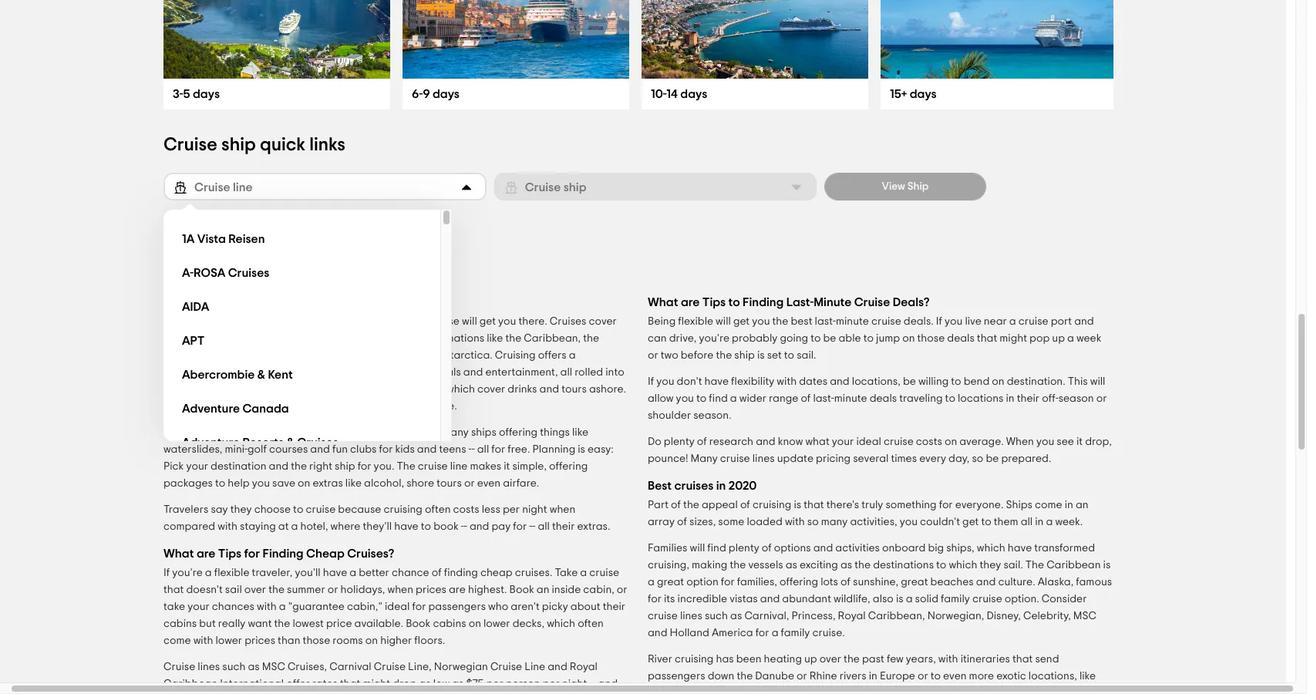 Task type: describe. For each thing, give the bounding box(es) containing it.
cruise up place
[[228, 296, 262, 309]]

is up famous
[[1103, 560, 1111, 571]]

wildlife,
[[834, 594, 871, 605]]

to right going
[[811, 333, 821, 344]]

one.
[[164, 384, 185, 395]]

several
[[853, 454, 889, 464]]

than
[[278, 636, 300, 646]]

with down but in the left bottom of the page
[[193, 636, 213, 646]]

to right able
[[864, 333, 874, 344]]

courses
[[269, 444, 308, 455]]

1 horizontal spatial &
[[287, 436, 295, 449]]

which inside if you have a place on your bucket list, chances are, a cruise will get you there. cruises cover the world, taking millions of passengers each year to destinations like the caribbean, the bahamas, alaska, europe, the mediterranean and even antarctica. cruising offers a tremendous value, with trips that include your lodging, meals and entertainment, all rolled into one. some cruise lines even offer fully inclusive vacations, which cover drinks and tours ashore. cruising means seeing the world while unpacking only once.
[[447, 384, 475, 395]]

and up save
[[269, 461, 289, 472]]

cruise down research
[[720, 454, 750, 464]]

and down the year
[[389, 350, 409, 361]]

cruise up jump
[[872, 316, 901, 327]]

inclusive
[[348, 384, 390, 395]]

but
[[199, 619, 216, 629]]

mekong
[[666, 688, 706, 694]]

6-9 days link
[[412, 88, 460, 100]]

quick
[[260, 136, 305, 154]]

as up america
[[731, 611, 742, 622]]

on inside if you don't have flexibility with dates and locations, be willing to bend on destination. this will allow you to find a wider range of last-minute deals traveling to locations in their off-season or shoulder season.
[[992, 376, 1005, 387]]

into
[[606, 367, 625, 378]]

the inside cruises also provide a wonderful option for families, with many ships offering things like waterslides, mini-golf courses and fun clubs for kids and teens -- all for free. planning is easy: pick your destination and the right ship for you. the cruise line makes it simple, offering packages to help you save on extras like alcohol, shore tours or even airfare.
[[397, 461, 416, 472]]

canada
[[243, 402, 289, 415]]

and up "right"
[[310, 444, 330, 455]]

of inside if you're a flexible traveler, you'll have a better chance of finding cheap cruises. take a cruise that doesn't sail over the summer or holidays, when prices are highest. book an inside cabin, or take your chances with a "guarantee cabin," ideal for passengers who aren't picky about their cabins but really want the lowest price available. book cabins on lower decks, which often come with lower prices than those rooms on higher floors.
[[432, 568, 442, 579]]

season
[[1059, 393, 1094, 404]]

best
[[648, 480, 672, 492]]

links
[[309, 136, 345, 154]]

their inside if you're a flexible traveler, you'll have a better chance of finding cheap cruises. take a cruise that doesn't sail over the summer or holidays, when prices are highest. book an inside cabin, or take your chances with a "guarantee cabin," ideal for passengers who aren't picky about their cabins but really want the lowest price available. book cabins on lower decks, which often come with lower prices than those rooms on higher floors.
[[603, 602, 626, 612]]

book
[[434, 521, 459, 532]]

0 vertical spatial &
[[257, 368, 265, 381]]

on down the 'highest.'
[[469, 619, 481, 629]]

a inside part of the appeal of cruising is that there's truly something for everyone. ships come in an array of sizes, some loaded with so many activities, you couldn't get to them all in a week.
[[1046, 517, 1053, 528]]

a right offers
[[569, 350, 576, 361]]

adventure for adventure resorts & cruises
[[182, 436, 240, 449]]

night inside cruise lines such as msc cruises, carnival cruise line, norwegian cruise line and royal caribbean international offer rates that might drop as low as $75 per person per night -- an
[[562, 679, 587, 690]]

you down why
[[172, 316, 190, 327]]

really
[[218, 619, 246, 629]]

that inside if you have a place on your bucket list, chances are, a cruise will get you there. cruises cover the world, taking millions of passengers each year to destinations like the caribbean, the bahamas, alaska, europe, the mediterranean and even antarctica. cruising offers a tremendous value, with trips that include your lodging, meals and entertainment, all rolled into one. some cruise lines even offer fully inclusive vacations, which cover drinks and tours ashore. cruising means seeing the world while unpacking only once.
[[303, 367, 324, 378]]

a up taking
[[219, 316, 226, 327]]

1 horizontal spatial lower
[[484, 619, 510, 629]]

offering inside families will find plenty of options and activities onboard big ships, which have transformed cruising, making the vessels as exciting as the destinations to which they sail. the caribbean is a great option for families, offering lots of sunshine, great beaches and culture. alaska, famous for its incredible vistas and abundant wildlife, also is a solid family cruise option. consider cruise lines such as carnival, princess, royal caribbean, norwegian, disney, celebrity, msc and holland america for a family cruise.
[[780, 577, 819, 588]]

0 vertical spatial family
[[941, 594, 970, 605]]

to up hotel,
[[293, 504, 303, 515]]

with up want
[[257, 602, 277, 612]]

an inside if you're a flexible traveler, you'll have a better chance of finding cheap cruises. take a cruise that doesn't sail over the summer or holidays, when prices are highest. book an inside cabin, or take your chances with a "guarantee cabin," ideal for passengers who aren't picky about their cabins but really want the lowest price available. book cabins on lower decks, which often come with lower prices than those rooms on higher floors.
[[537, 585, 550, 595]]

alaska, inside if you have a place on your bucket list, chances are, a cruise will get you there. cruises cover the world, taking millions of passengers each year to destinations like the caribbean, the bahamas, alaska, europe, the mediterranean and even antarctica. cruising offers a tremendous value, with trips that include your lodging, meals and entertainment, all rolled into one. some cruise lines even offer fully inclusive vacations, which cover drinks and tours ashore. cruising means seeing the world while unpacking only once.
[[215, 350, 251, 361]]

more
[[969, 671, 994, 682]]

1 cabins from the left
[[164, 619, 197, 629]]

traveling
[[900, 393, 943, 404]]

when inside travelers say they choose to cruise because cruising often costs less per night when compared with staying at a hotel, where they'll have to book -- and pay for -- all their extras.
[[550, 504, 576, 515]]

per down line
[[543, 679, 560, 690]]

only
[[407, 401, 427, 412]]

1 vertical spatial family
[[781, 628, 810, 639]]

0 vertical spatial cruising
[[164, 253, 233, 272]]

if inside being flexible will get you the best last-minute cruise deals. if you live near a cruise port and can drive, you're probably going to be able to jump on those deals that might pop up a week or two before the ship is set to sail.
[[936, 316, 943, 327]]

15+ days
[[890, 88, 937, 100]]

to inside river cruising has been heating up over the past few years, with itineraries that send passengers down the danube or rhine rivers in europe or to even more exotic locations, like the mekong river in cambodia or vietnam or the volga river in russia. popular river cruis
[[931, 671, 941, 682]]

come inside if you're a flexible traveler, you'll have a better chance of finding cheap cruises. take a cruise that doesn't sail over the summer or holidays, when prices are highest. book an inside cabin, or take your chances with a "guarantee cabin," ideal for passengers who aren't picky about their cabins but really want the lowest price available. book cabins on lower decks, which often come with lower prices than those rooms on higher floors.
[[164, 636, 191, 646]]

with inside cruises also provide a wonderful option for families, with many ships offering things like waterslides, mini-golf courses and fun clubs for kids and teens -- all for free. planning is easy: pick your destination and the right ship for you. the cruise line makes it simple, offering packages to help you save on extras like alcohol, shore tours or even airfare.
[[420, 427, 440, 438]]

adventure resorts & cruises
[[182, 436, 339, 449]]

in up week.
[[1065, 500, 1074, 511]]

adventure for adventure canada
[[182, 402, 240, 415]]

if for bahamas,
[[164, 316, 170, 327]]

will inside being flexible will get you the best last-minute cruise deals. if you live near a cruise port and can drive, you're probably going to be able to jump on those deals that might pop up a week or two before the ship is set to sail.
[[716, 316, 731, 327]]

night inside travelers say they choose to cruise because cruising often costs less per night when compared with staying at a hotel, where they'll have to book -- and pay for -- all their extras.
[[522, 504, 547, 515]]

and right kids
[[417, 444, 437, 455]]

activities
[[836, 543, 880, 554]]

often inside travelers say they choose to cruise because cruising often costs less per night when compared with staying at a hotel, where they'll have to book -- and pay for -- all their extras.
[[425, 504, 451, 515]]

with inside if you don't have flexibility with dates and locations, be willing to bend on destination. this will allow you to find a wider range of last-minute deals traveling to locations in their off-season or shoulder season.
[[777, 376, 797, 387]]

find inside families will find plenty of options and activities onboard big ships, which have transformed cruising, making the vessels as exciting as the destinations to which they sail. the caribbean is a great option for families, offering lots of sunshine, great beaches and culture. alaska, famous for its incredible vistas and abundant wildlife, also is a solid family cruise option. consider cruise lines such as carnival, princess, royal caribbean, norwegian, disney, celebrity, msc and holland america for a family cruise.
[[708, 543, 726, 554]]

cruising inside part of the appeal of cruising is that there's truly something for everyone. ships come in an array of sizes, some loaded with so many activities, you couldn't get to them all in a week.
[[753, 500, 792, 511]]

1 vertical spatial cruising
[[495, 350, 536, 361]]

that inside if you're a flexible traveler, you'll have a better chance of finding cheap cruises. take a cruise that doesn't sail over the summer or holidays, when prices are highest. book an inside cabin, or take your chances with a "guarantee cabin," ideal for passengers who aren't picky about their cabins but really want the lowest price available. book cabins on lower decks, which often come with lower prices than those rooms on higher floors.
[[164, 585, 184, 595]]

their inside if you don't have flexibility with dates and locations, be willing to bend on destination. this will allow you to find a wider range of last-minute deals traveling to locations in their off-season or shoulder season.
[[1017, 393, 1040, 404]]

for down carnival,
[[756, 628, 769, 639]]

even inside river cruising has been heating up over the past few years, with itineraries that send passengers down the danube or rhine rivers in europe or to even more exotic locations, like the mekong river in cambodia or vietnam or the volga river in russia. popular river cruis
[[943, 671, 967, 682]]

even down kent
[[274, 384, 298, 395]]

take inside if you're a flexible traveler, you'll have a better chance of finding cheap cruises. take a cruise that doesn't sail over the summer or holidays, when prices are highest. book an inside cabin, or take your chances with a "guarantee cabin," ideal for passengers who aren't picky about their cabins but really want the lowest price available. book cabins on lower decks, which often come with lower prices than those rooms on higher floors.
[[164, 602, 185, 612]]

range
[[769, 393, 799, 404]]

0 vertical spatial offering
[[499, 427, 538, 438]]

the down been
[[737, 671, 753, 682]]

find inside if you don't have flexibility with dates and locations, be willing to bend on destination. this will allow you to find a wider range of last-minute deals traveling to locations in their off-season or shoulder season.
[[709, 393, 728, 404]]

best cruises in 2020
[[648, 480, 757, 492]]

if you're a flexible traveler, you'll have a better chance of finding cheap cruises. take a cruise that doesn't sail over the summer or holidays, when prices are highest. book an inside cabin, or take your chances with a "guarantee cabin," ideal for passengers who aren't picky about their cabins but really want the lowest price available. book cabins on lower decks, which often come with lower prices than those rooms on higher floors.
[[164, 568, 628, 646]]

1 vertical spatial book
[[406, 619, 431, 629]]

world
[[295, 401, 322, 412]]

a right are,
[[421, 316, 427, 327]]

on inside if you have a place on your bucket list, chances are, a cruise will get you there. cruises cover the world, taking millions of passengers each year to destinations like the caribbean, the bahamas, alaska, europe, the mediterranean and even antarctica. cruising offers a tremendous value, with trips that include your lodging, meals and entertainment, all rolled into one. some cruise lines even offer fully inclusive vacations, which cover drinks and tours ashore. cruising means seeing the world while unpacking only once.
[[259, 316, 272, 327]]

tips for for
[[218, 548, 242, 560]]

you're inside being flexible will get you the best last-minute cruise deals. if you live near a cruise port and can drive, you're probably going to be able to jump on those deals that might pop up a week or two before the ship is set to sail.
[[699, 333, 730, 344]]

two
[[661, 350, 679, 361]]

families
[[648, 543, 688, 554]]

carnival
[[330, 662, 372, 673]]

days for 3-5 days
[[193, 88, 220, 100]]

cruises.
[[515, 568, 553, 579]]

to inside part of the appeal of cruising is that there's truly something for everyone. ships come in an array of sizes, some loaded with so many activities, you couldn't get to them all in a week.
[[981, 517, 992, 528]]

and inside if you don't have flexibility with dates and locations, be willing to bend on destination. this will allow you to find a wider range of last-minute deals traveling to locations in their off-season or shoulder season.
[[830, 376, 850, 387]]

beaches
[[931, 577, 974, 588]]

when
[[1006, 437, 1034, 447]]

offer inside if you have a place on your bucket list, chances are, a cruise will get you there. cruises cover the world, taking millions of passengers each year to destinations like the caribbean, the bahamas, alaska, europe, the mediterranean and even antarctica. cruising offers a tremendous value, with trips that include your lodging, meals and entertainment, all rolled into one. some cruise lines even offer fully inclusive vacations, which cover drinks and tours ashore. cruising means seeing the world while unpacking only once.
[[300, 384, 324, 395]]

sail. inside families will find plenty of options and activities onboard big ships, which have transformed cruising, making the vessels as exciting as the destinations to which they sail. the caribbean is a great option for families, offering lots of sunshine, great beaches and culture. alaska, famous for its incredible vistas and abundant wildlife, also is a solid family cruise option. consider cruise lines such as carnival, princess, royal caribbean, norwegian, disney, celebrity, msc and holland america for a family cruise.
[[1004, 560, 1023, 571]]

planning
[[533, 444, 576, 455]]

norwegian,
[[928, 611, 985, 622]]

vista
[[197, 233, 226, 245]]

2 vertical spatial cruising
[[164, 401, 204, 412]]

a right take
[[580, 568, 587, 579]]

include
[[326, 367, 362, 378]]

seeing
[[242, 401, 274, 412]]

because
[[338, 504, 381, 515]]

come inside part of the appeal of cruising is that there's truly something for everyone. ships come in an array of sizes, some loaded with so many activities, you couldn't get to them all in a week.
[[1035, 500, 1063, 511]]

also inside families will find plenty of options and activities onboard big ships, which have transformed cruising, making the vessels as exciting as the destinations to which they sail. the caribbean is a great option for families, offering lots of sunshine, great beaches and culture. alaska, famous for its incredible vistas and abundant wildlife, also is a solid family cruise option. consider cruise lines such as carnival, princess, royal caribbean, norwegian, disney, celebrity, msc and holland america for a family cruise.
[[873, 594, 894, 605]]

pricing
[[816, 454, 851, 464]]

you left live
[[945, 316, 963, 327]]

cruise up times
[[884, 437, 914, 447]]

and right drinks
[[540, 384, 559, 395]]

or down the rhine
[[802, 688, 812, 694]]

and left the holland
[[648, 628, 668, 639]]

able
[[839, 333, 861, 344]]

that inside being flexible will get you the best last-minute cruise deals. if you live near a cruise port and can drive, you're probably going to be able to jump on those deals that might pop up a week or two before the ship is set to sail.
[[977, 333, 998, 344]]

times
[[891, 454, 917, 464]]

cruise line
[[194, 181, 253, 193]]

cruises up why take a cruise vacation?
[[228, 267, 269, 279]]

cruise inside popup button
[[194, 181, 230, 193]]

that inside river cruising has been heating up over the past few years, with itineraries that send passengers down the danube or rhine rivers in europe or to even more exotic locations, like the mekong river in cambodia or vietnam or the volga river in russia. popular river cruis
[[1013, 654, 1033, 665]]

prepared.
[[1002, 454, 1052, 464]]

traveler,
[[252, 568, 293, 579]]

a right aida
[[218, 296, 226, 309]]

a up holidays,
[[350, 568, 357, 579]]

deals inside being flexible will get you the best last-minute cruise deals. if you live near a cruise port and can drive, you're probably going to be able to jump on those deals that might pop up a week or two before the ship is set to sail.
[[947, 333, 975, 344]]

of left sizes,
[[677, 517, 687, 528]]

when inside if you're a flexible traveler, you'll have a better chance of finding cheap cruises. take a cruise that doesn't sail over the summer or holidays, when prices are highest. book an inside cabin, or take your chances with a "guarantee cabin," ideal for passengers who aren't picky about their cabins but really want the lowest price available. book cabins on lower decks, which often come with lower prices than those rooms on higher floors.
[[388, 585, 413, 595]]

and up carnival,
[[760, 594, 780, 605]]

you inside cruises also provide a wonderful option for families, with many ships offering things like waterslides, mini-golf courses and fun clubs for kids and teens -- all for free. planning is easy: pick your destination and the right ship for you. the cruise line makes it simple, offering packages to help you save on extras like alcohol, shore tours or even airfare.
[[252, 478, 270, 489]]

days for 6-9 days
[[433, 88, 460, 100]]

cambodia
[[746, 688, 799, 694]]

1a vista reisen
[[182, 233, 265, 245]]

lines inside cruise lines such as msc cruises, carnival cruise line, norwegian cruise line and royal caribbean international offer rates that might drop as low as $75 per person per night -- an
[[198, 662, 220, 673]]

you up probably
[[752, 316, 770, 327]]

or up the "guarantee at the left of page
[[328, 585, 338, 595]]

for up "vistas"
[[721, 577, 735, 588]]

costs inside do plenty of research and know what your ideal cruise costs on average. when you see it drop, pounce! many cruise lines update pricing several times every day, so be prepared.
[[916, 437, 942, 447]]

average.
[[960, 437, 1004, 447]]

those inside being flexible will get you the best last-minute cruise deals. if you live near a cruise port and can drive, you're probably going to be able to jump on those deals that might pop up a week or two before the ship is set to sail.
[[918, 333, 945, 344]]

1 great from the left
[[657, 577, 684, 588]]

the up rivers
[[844, 654, 860, 665]]

plenty inside do plenty of research and know what your ideal cruise costs on average. when you see it drop, pounce! many cruise lines update pricing several times every day, so be prepared.
[[664, 437, 695, 447]]

to up probably
[[729, 296, 740, 309]]

about
[[571, 602, 601, 612]]

live
[[965, 316, 982, 327]]

europe
[[880, 671, 915, 682]]

0 horizontal spatial cover
[[477, 384, 505, 395]]

for left its
[[648, 594, 662, 605]]

in down past
[[869, 671, 878, 682]]

for up the clubs
[[361, 427, 375, 438]]

fully
[[326, 384, 346, 395]]

per right "$75"
[[486, 679, 503, 690]]

on inside cruises also provide a wonderful option for families, with many ships offering things like waterslides, mini-golf courses and fun clubs for kids and teens -- all for free. planning is easy: pick your destination and the right ship for you. the cruise line makes it simple, offering packages to help you save on extras like alcohol, shore tours or even airfare.
[[298, 478, 310, 489]]

river cruising has been heating up over the past few years, with itineraries that send passengers down the danube or rhine rivers in europe or to even more exotic locations, like the mekong river in cambodia or vietnam or the volga river in russia. popular river cruis
[[648, 654, 1112, 694]]

simple,
[[512, 461, 547, 472]]

or right cabin, at bottom left
[[617, 585, 628, 595]]

trips
[[279, 367, 301, 378]]

to down willing
[[945, 393, 956, 404]]

is inside cruises also provide a wonderful option for families, with many ships offering things like waterslides, mini-golf courses and fun clubs for kids and teens -- all for free. planning is easy: pick your destination and the right ship for you. the cruise line makes it simple, offering packages to help you save on extras like alcohol, shore tours or even airfare.
[[578, 444, 585, 455]]

ashore.
[[589, 384, 626, 395]]

for down the clubs
[[358, 461, 371, 472]]

ideal inside if you're a flexible traveler, you'll have a better chance of finding cheap cruises. take a cruise that doesn't sail over the summer or holidays, when prices are highest. book an inside cabin, or take your chances with a "guarantee cabin," ideal for passengers who aren't picky about their cabins but really want the lowest price available. book cabins on lower decks, which often come with lower prices than those rooms on higher floors.
[[385, 602, 410, 612]]

lots
[[821, 577, 838, 588]]

a left week at the right
[[1068, 333, 1074, 344]]

to up season.
[[697, 393, 707, 404]]

drinks
[[508, 384, 537, 395]]

staying
[[240, 521, 276, 532]]

cruise line button
[[164, 173, 486, 201]]

the right before
[[716, 350, 732, 361]]

be inside do plenty of research and know what your ideal cruise costs on average. when you see it drop, pounce! many cruise lines update pricing several times every day, so be prepared.
[[986, 454, 999, 464]]

a right near on the right of page
[[1010, 316, 1016, 327]]

pounce!
[[648, 454, 688, 464]]

1 vertical spatial prices
[[245, 636, 275, 646]]

1 vertical spatial lower
[[216, 636, 242, 646]]

the down there.
[[506, 333, 522, 344]]

get inside if you have a place on your bucket list, chances are, a cruise will get you there. cruises cover the world, taking millions of passengers each year to destinations like the caribbean, the bahamas, alaska, europe, the mediterranean and even antarctica. cruising offers a tremendous value, with trips that include your lodging, meals and entertainment, all rolled into one. some cruise lines even offer fully inclusive vacations, which cover drinks and tours ashore. cruising means seeing the world while unpacking only once.
[[480, 316, 496, 327]]

reisen
[[228, 233, 265, 245]]

cruise up pop
[[1019, 316, 1049, 327]]

in left week.
[[1035, 517, 1044, 528]]

the down traveler,
[[269, 585, 285, 595]]

cruise down abercrombie & kent
[[217, 384, 247, 395]]

the down europe
[[871, 688, 887, 694]]

minute
[[814, 296, 852, 309]]

cruise.
[[813, 628, 845, 639]]

set
[[767, 350, 782, 361]]

a down cruising, on the bottom of the page
[[648, 577, 655, 588]]

rhine
[[810, 671, 837, 682]]

that inside part of the appeal of cruising is that there's truly something for everyone. ships come in an array of sizes, some loaded with so many activities, you couldn't get to them all in a week.
[[804, 500, 824, 511]]

teens
[[439, 444, 466, 455]]

a inside travelers say they choose to cruise because cruising often costs less per night when compared with staying at a hotel, where they'll have to book -- and pay for -- all their extras.
[[291, 521, 298, 532]]

royal inside cruise lines such as msc cruises, carnival cruise line, norwegian cruise line and royal caribbean international offer rates that might drop as low as $75 per person per night -- an
[[570, 662, 598, 673]]

a left the "guarantee at the left of page
[[279, 602, 286, 612]]

of right part
[[671, 500, 681, 511]]

of inside if you have a place on your bucket list, chances are, a cruise will get you there. cruises cover the world, taking millions of passengers each year to destinations like the caribbean, the bahamas, alaska, europe, the mediterranean and even antarctica. cruising offers a tremendous value, with trips that include your lodging, meals and entertainment, all rolled into one. some cruise lines even offer fully inclusive vacations, which cover drinks and tours ashore. cruising means seeing the world while unpacking only once.
[[286, 333, 296, 344]]

cruise ship quick links
[[164, 136, 345, 154]]

cruise right are,
[[430, 316, 460, 327]]

2 cabins from the left
[[433, 619, 466, 629]]

is inside being flexible will get you the best last-minute cruise deals. if you live near a cruise port and can drive, you're probably going to be able to jump on those deals that might pop up a week or two before the ship is set to sail.
[[757, 350, 765, 361]]

to left book
[[421, 521, 431, 532]]

on down available.
[[365, 636, 378, 646]]

cheap
[[306, 548, 345, 560]]

an inside part of the appeal of cruising is that there's truly something for everyone. ships come in an array of sizes, some loaded with so many activities, you couldn't get to them all in a week.
[[1076, 500, 1089, 511]]

list box containing 1a vista reisen
[[164, 210, 452, 460]]

why take a cruise vacation?
[[164, 296, 320, 309]]

bucket
[[299, 316, 332, 327]]

why
[[164, 296, 188, 309]]

waterslides,
[[164, 444, 222, 455]]

which down the ships,
[[949, 560, 978, 571]]

with inside if you have a place on your bucket list, chances are, a cruise will get you there. cruises cover the world, taking millions of passengers each year to destinations like the caribbean, the bahamas, alaska, europe, the mediterranean and even antarctica. cruising offers a tremendous value, with trips that include your lodging, meals and entertainment, all rolled into one. some cruise lines even offer fully inclusive vacations, which cover drinks and tours ashore. cruising means seeing the world while unpacking only once.
[[257, 367, 276, 378]]

or inside being flexible will get you the best last-minute cruise deals. if you live near a cruise port and can drive, you're probably going to be able to jump on those deals that might pop up a week or two before the ship is set to sail.
[[648, 350, 659, 361]]

disney,
[[987, 611, 1021, 622]]

to inside cruises also provide a wonderful option for families, with many ships offering things like waterslides, mini-golf courses and fun clubs for kids and teens -- all for free. planning is easy: pick your destination and the right ship for you. the cruise line makes it simple, offering packages to help you save on extras like alcohol, shore tours or even airfare.
[[215, 478, 225, 489]]

as right low
[[452, 679, 464, 690]]

for down staying
[[244, 548, 260, 560]]

finding for last-
[[743, 296, 784, 309]]

week.
[[1056, 517, 1083, 528]]

a-
[[182, 267, 194, 279]]

or inside if you don't have flexibility with dates and locations, be willing to bend on destination. this will allow you to find a wider range of last-minute deals traveling to locations in their off-season or shoulder season.
[[1097, 393, 1107, 404]]

lines inside families will find plenty of options and activities onboard big ships, which have transformed cruising, making the vessels as exciting as the destinations to which they sail. the caribbean is a great option for families, offering lots of sunshine, great beaches and culture. alaska, famous for its incredible vistas and abundant wildlife, also is a solid family cruise option. consider cruise lines such as carnival, princess, royal caribbean, norwegian, disney, celebrity, msc and holland america for a family cruise.
[[680, 611, 703, 622]]

flexible inside if you're a flexible traveler, you'll have a better chance of finding cheap cruises. take a cruise that doesn't sail over the summer or holidays, when prices are highest. book an inside cabin, or take your chances with a "guarantee cabin," ideal for passengers who aren't picky about their cabins but really want the lowest price available. book cabins on lower decks, which often come with lower prices than those rooms on higher floors.
[[214, 568, 250, 579]]

a up doesn't
[[205, 568, 212, 579]]

everyone.
[[955, 500, 1004, 511]]

pay
[[492, 521, 511, 532]]

will inside if you don't have flexibility with dates and locations, be willing to bend on destination. this will allow you to find a wider range of last-minute deals traveling to locations in their off-season or shoulder season.
[[1090, 376, 1106, 387]]

entertainment,
[[485, 367, 558, 378]]

its
[[664, 594, 675, 605]]

for inside if you're a flexible traveler, you'll have a better chance of finding cheap cruises. take a cruise that doesn't sail over the summer or holidays, when prices are highest. book an inside cabin, or take your chances with a "guarantee cabin," ideal for passengers who aren't picky about their cabins but really want the lowest price available. book cabins on lower decks, which often come with lower prices than those rooms on higher floors.
[[412, 602, 426, 612]]

4 days from the left
[[910, 88, 937, 100]]

cruise down its
[[648, 611, 678, 622]]

and inside cruise lines such as msc cruises, carnival cruise line, norwegian cruise line and royal caribbean international offer rates that might drop as low as $75 per person per night -- an
[[548, 662, 568, 673]]

as down activities
[[841, 560, 852, 571]]

something
[[886, 500, 937, 511]]

the left world
[[276, 401, 293, 412]]

drop,
[[1085, 437, 1112, 447]]

have inside families will find plenty of options and activities onboard big ships, which have transformed cruising, making the vessels as exciting as the destinations to which they sail. the caribbean is a great option for families, offering lots of sunshine, great beaches and culture. alaska, famous for its incredible vistas and abundant wildlife, also is a solid family cruise option. consider cruise lines such as carnival, princess, royal caribbean, norwegian, disney, celebrity, msc and holland america for a family cruise.
[[1008, 543, 1032, 554]]

which down them
[[977, 543, 1006, 554]]

a left solid in the bottom right of the page
[[906, 594, 913, 605]]

rosa
[[194, 267, 225, 279]]

every
[[920, 454, 946, 464]]

those inside if you're a flexible traveler, you'll have a better chance of finding cheap cruises. take a cruise that doesn't sail over the summer or holidays, when prices are highest. book an inside cabin, or take your chances with a "guarantee cabin," ideal for passengers who aren't picky about their cabins but really want the lowest price available. book cabins on lower decks, which often come with lower prices than those rooms on higher floors.
[[303, 636, 330, 646]]

sail
[[225, 585, 242, 595]]

as down options
[[786, 560, 797, 571]]

itineraries
[[961, 654, 1010, 665]]

or down years,
[[918, 671, 928, 682]]

the left the mekong
[[648, 688, 664, 694]]

destinations inside families will find plenty of options and activities onboard big ships, which have transformed cruising, making the vessels as exciting as the destinations to which they sail. the caribbean is a great option for families, offering lots of sunshine, great beaches and culture. alaska, famous for its incredible vistas and abundant wildlife, also is a solid family cruise option. consider cruise lines such as carnival, princess, royal caribbean, norwegian, disney, celebrity, msc and holland america for a family cruise.
[[873, 560, 934, 571]]

the left vessels
[[730, 560, 746, 571]]

port
[[1051, 316, 1072, 327]]

rivers
[[840, 671, 867, 682]]

cruises inside if you have a place on your bucket list, chances are, a cruise will get you there. cruises cover the world, taking millions of passengers each year to destinations like the caribbean, the bahamas, alaska, europe, the mediterranean and even antarctica. cruising offers a tremendous value, with trips that include your lodging, meals and entertainment, all rolled into one. some cruise lines even offer fully inclusive vacations, which cover drinks and tours ashore. cruising means seeing the world while unpacking only once.
[[550, 316, 587, 327]]

the up rolled
[[583, 333, 599, 344]]

like right extras
[[345, 478, 362, 489]]

your up inclusive
[[365, 367, 387, 378]]

and left culture. on the right bottom of the page
[[976, 577, 996, 588]]

you left there.
[[498, 316, 516, 327]]

them
[[994, 517, 1019, 528]]

highest.
[[468, 585, 507, 595]]

choose
[[254, 504, 291, 515]]

of up vessels
[[762, 543, 772, 554]]

in left russia.
[[947, 688, 956, 694]]

pop
[[1030, 333, 1050, 344]]

drive,
[[669, 333, 697, 344]]



Task type: locate. For each thing, give the bounding box(es) containing it.
destinations down onboard
[[873, 560, 934, 571]]

shore
[[407, 478, 434, 489]]

families, inside families will find plenty of options and activities onboard big ships, which have transformed cruising, making the vessels as exciting as the destinations to which they sail. the caribbean is a great option for families, offering lots of sunshine, great beaches and culture. alaska, famous for its incredible vistas and abundant wildlife, also is a solid family cruise option. consider cruise lines such as carnival, princess, royal caribbean, norwegian, disney, celebrity, msc and holland america for a family cruise.
[[737, 577, 777, 588]]

for up couldn't
[[939, 500, 953, 511]]

down
[[708, 671, 735, 682]]

the inside families will find plenty of options and activities onboard big ships, which have transformed cruising, making the vessels as exciting as the destinations to which they sail. the caribbean is a great option for families, offering lots of sunshine, great beaches and culture. alaska, famous for its incredible vistas and abundant wildlife, also is a solid family cruise option. consider cruise lines such as carnival, princess, royal caribbean, norwegian, disney, celebrity, msc and holland america for a family cruise.
[[1026, 560, 1045, 571]]

many down there's
[[821, 517, 848, 528]]

makes
[[470, 461, 501, 472]]

costs inside travelers say they choose to cruise because cruising often costs less per night when compared with staying at a hotel, where they'll have to book -- and pay for -- all their extras.
[[453, 504, 480, 515]]

view
[[882, 181, 905, 192]]

if inside if you don't have flexibility with dates and locations, be willing to bend on destination. this will allow you to find a wider range of last-minute deals traveling to locations in their off-season or shoulder season.
[[648, 376, 654, 387]]

as up international
[[248, 662, 260, 673]]

lower down really
[[216, 636, 242, 646]]

transformed
[[1035, 543, 1095, 554]]

cruising up loaded
[[753, 500, 792, 511]]

1 vertical spatial royal
[[570, 662, 598, 673]]

alcohol,
[[364, 478, 404, 489]]

solid
[[915, 594, 939, 605]]

if you have a place on your bucket list, chances are, a cruise will get you there. cruises cover the world, taking millions of passengers each year to destinations like the caribbean, the bahamas, alaska, europe, the mediterranean and even antarctica. cruising offers a tremendous value, with trips that include your lodging, meals and entertainment, all rolled into one. some cruise lines even offer fully inclusive vacations, which cover drinks and tours ashore. cruising means seeing the world while unpacking only once.
[[164, 316, 626, 412]]

royal inside families will find plenty of options and activities onboard big ships, which have transformed cruising, making the vessels as exciting as the destinations to which they sail. the caribbean is a great option for families, offering lots of sunshine, great beaches and culture. alaska, famous for its incredible vistas and abundant wildlife, also is a solid family cruise option. consider cruise lines such as carnival, princess, royal caribbean, norwegian, disney, celebrity, msc and holland america for a family cruise.
[[838, 611, 866, 622]]

holidays,
[[341, 585, 385, 595]]

have down them
[[1008, 543, 1032, 554]]

their
[[1017, 393, 1040, 404], [552, 521, 575, 532], [603, 602, 626, 612]]

they up culture. on the right bottom of the page
[[980, 560, 1001, 571]]

2 days from the left
[[433, 88, 460, 100]]

last- inside being flexible will get you the best last-minute cruise deals. if you live near a cruise port and can drive, you're probably going to be able to jump on those deals that might pop up a week or two before the ship is set to sail.
[[815, 316, 836, 327]]

sail. up culture. on the right bottom of the page
[[1004, 560, 1023, 571]]

aida
[[182, 300, 209, 313]]

as left low
[[419, 679, 431, 690]]

passengers down finding
[[428, 602, 486, 612]]

so inside part of the appeal of cruising is that there's truly something for everyone. ships come in an array of sizes, some loaded with so many activities, you couldn't get to them all in a week.
[[807, 517, 819, 528]]

caribbean inside families will find plenty of options and activities onboard big ships, which have transformed cruising, making the vessels as exciting as the destinations to which they sail. the caribbean is a great option for families, offering lots of sunshine, great beaches and culture. alaska, famous for its incredible vistas and abundant wildlife, also is a solid family cruise option. consider cruise lines such as carnival, princess, royal caribbean, norwegian, disney, celebrity, msc and holland america for a family cruise.
[[1047, 560, 1101, 571]]

0 horizontal spatial costs
[[453, 504, 480, 515]]

inside
[[552, 585, 581, 595]]

of down 2020
[[740, 500, 750, 511]]

on up day,
[[945, 437, 957, 447]]

deals left traveling
[[870, 393, 897, 404]]

going
[[780, 333, 808, 344]]

0 vertical spatial line
[[233, 181, 253, 193]]

such down incredible
[[705, 611, 728, 622]]

0 horizontal spatial great
[[657, 577, 684, 588]]

locations, inside if you don't have flexibility with dates and locations, be willing to bend on destination. this will allow you to find a wider range of last-minute deals traveling to locations in their off-season or shoulder season.
[[852, 376, 901, 387]]

are for to
[[681, 296, 700, 309]]

to inside if you have a place on your bucket list, chances are, a cruise will get you there. cruises cover the world, taking millions of passengers each year to destinations like the caribbean, the bahamas, alaska, europe, the mediterranean and even antarctica. cruising offers a tremendous value, with trips that include your lodging, meals and entertainment, all rolled into one. some cruise lines even offer fully inclusive vacations, which cover drinks and tours ashore. cruising means seeing the world while unpacking only once.
[[411, 333, 421, 344]]

to left bend
[[951, 376, 962, 387]]

1 horizontal spatial royal
[[838, 611, 866, 622]]

of right lots
[[841, 577, 851, 588]]

per inside travelers say they choose to cruise because cruising often costs less per night when compared with staying at a hotel, where they'll have to book -- and pay for -- all their extras.
[[503, 504, 520, 515]]

0 vertical spatial might
[[1000, 333, 1027, 344]]

line
[[233, 181, 253, 193], [450, 461, 468, 472]]

deals inside if you don't have flexibility with dates and locations, be willing to bend on destination. this will allow you to find a wider range of last-minute deals traveling to locations in their off-season or shoulder season.
[[870, 393, 897, 404]]

ship inside cruises also provide a wonderful option for families, with many ships offering things like waterslides, mini-golf courses and fun clubs for kids and teens -- all for free. planning is easy: pick your destination and the right ship for you. the cruise line makes it simple, offering packages to help you save on extras like alcohol, shore tours or even airfare.
[[335, 461, 355, 472]]

your down vacation?
[[274, 316, 296, 327]]

adventure
[[182, 402, 240, 415], [182, 436, 240, 449]]

lines up the holland
[[680, 611, 703, 622]]

have inside travelers say they choose to cruise because cruising often costs less per night when compared with staying at a hotel, where they'll have to book -- and pay for -- all their extras.
[[394, 521, 419, 532]]

what up being
[[648, 296, 678, 309]]

0 vertical spatial msc
[[1074, 611, 1097, 622]]

for left the free. on the bottom of page
[[492, 444, 505, 455]]

msc inside cruise lines such as msc cruises, carnival cruise line, norwegian cruise line and royal caribbean international offer rates that might drop as low as $75 per person per night -- an
[[262, 662, 285, 673]]

cruises inside cruises also provide a wonderful option for families, with many ships offering things like waterslides, mini-golf courses and fun clubs for kids and teens -- all for free. planning is easy: pick your destination and the right ship for you. the cruise line makes it simple, offering packages to help you save on extras like alcohol, shore tours or even airfare.
[[164, 427, 200, 438]]

once.
[[430, 401, 457, 412]]

1 horizontal spatial plenty
[[729, 543, 760, 554]]

there.
[[519, 316, 548, 327]]

1 horizontal spatial cabins
[[433, 619, 466, 629]]

summer
[[287, 585, 325, 595]]

princess,
[[792, 611, 836, 622]]

families will find plenty of options and activities onboard big ships, which have transformed cruising, making the vessels as exciting as the destinations to which they sail. the caribbean is a great option for families, offering lots of sunshine, great beaches and culture. alaska, famous for its incredible vistas and abundant wildlife, also is a solid family cruise option. consider cruise lines such as carnival, princess, royal caribbean, norwegian, disney, celebrity, msc and holland america for a family cruise.
[[648, 543, 1112, 639]]

1 horizontal spatial over
[[820, 654, 842, 665]]

0 vertical spatial tips
[[703, 296, 726, 309]]

0 horizontal spatial river
[[648, 654, 673, 665]]

cruise ship
[[525, 181, 587, 193]]

for down chance at the bottom left of page
[[412, 602, 426, 612]]

1 vertical spatial such
[[222, 662, 246, 673]]

1 vertical spatial come
[[164, 636, 191, 646]]

cruise
[[164, 136, 217, 154], [194, 181, 230, 193], [525, 181, 561, 193], [854, 296, 890, 309], [164, 662, 195, 673], [374, 662, 406, 673], [490, 662, 522, 673]]

view ship
[[882, 181, 929, 192]]

great up its
[[657, 577, 684, 588]]

get inside being flexible will get you the best last-minute cruise deals. if you live near a cruise port and can drive, you're probably going to be able to jump on those deals that might pop up a week or two before the ship is set to sail.
[[733, 316, 750, 327]]

adventure down some
[[182, 402, 240, 415]]

0 vertical spatial over
[[244, 585, 266, 595]]

offering up abundant
[[780, 577, 819, 588]]

1 vertical spatial ideal
[[385, 602, 410, 612]]

1 horizontal spatial passengers
[[428, 602, 486, 612]]

a left wider
[[730, 393, 737, 404]]

offering
[[499, 427, 538, 438], [549, 461, 588, 472], [780, 577, 819, 588]]

passengers
[[299, 333, 356, 344], [428, 602, 486, 612], [648, 671, 705, 682]]

cruising up they'll
[[384, 504, 423, 515]]

if for off-
[[648, 376, 654, 387]]

0 vertical spatial chances
[[354, 316, 396, 327]]

1 horizontal spatial get
[[733, 316, 750, 327]]

1 horizontal spatial finding
[[743, 296, 784, 309]]

a inside cruises also provide a wonderful option for families, with many ships offering things like waterslides, mini-golf courses and fun clubs for kids and teens -- all for free. planning is easy: pick your destination and the right ship for you. the cruise line makes it simple, offering packages to help you save on extras like alcohol, shore tours or even airfare.
[[266, 427, 273, 438]]

0 vertical spatial caribbean
[[1047, 560, 1101, 571]]

bahamas,
[[164, 350, 213, 361]]

flexible up drive,
[[678, 316, 714, 327]]

they inside families will find plenty of options and activities onboard big ships, which have transformed cruising, making the vessels as exciting as the destinations to which they sail. the caribbean is a great option for families, offering lots of sunshine, great beaches and culture. alaska, famous for its incredible vistas and abundant wildlife, also is a solid family cruise option. consider cruise lines such as carnival, princess, royal caribbean, norwegian, disney, celebrity, msc and holland america for a family cruise.
[[980, 560, 1001, 571]]

1 horizontal spatial take
[[191, 296, 215, 309]]

0 horizontal spatial so
[[807, 517, 819, 528]]

cover
[[589, 316, 617, 327], [477, 384, 505, 395]]

1 vertical spatial what
[[164, 548, 194, 560]]

you inside part of the appeal of cruising is that there's truly something for everyone. ships come in an array of sizes, some loaded with so many activities, you couldn't get to them all in a week.
[[900, 517, 918, 528]]

ideal inside do plenty of research and know what your ideal cruise costs on average. when you see it drop, pounce! many cruise lines update pricing several times every day, so be prepared.
[[857, 437, 882, 447]]

option inside cruises also provide a wonderful option for families, with many ships offering things like waterslides, mini-golf courses and fun clubs for kids and teens -- all for free. planning is easy: pick your destination and the right ship for you. the cruise line makes it simple, offering packages to help you save on extras like alcohol, shore tours or even airfare.
[[327, 427, 359, 438]]

1 horizontal spatial book
[[510, 585, 534, 595]]

night down airfare.
[[522, 504, 547, 515]]

might inside being flexible will get you the best last-minute cruise deals. if you live near a cruise port and can drive, you're probably going to be able to jump on those deals that might pop up a week or two before the ship is set to sail.
[[1000, 333, 1027, 344]]

drop
[[393, 679, 417, 690]]

clubs
[[350, 444, 377, 455]]

which inside if you're a flexible traveler, you'll have a better chance of finding cheap cruises. take a cruise that doesn't sail over the summer or holidays, when prices are highest. book an inside cabin, or take your chances with a "guarantee cabin," ideal for passengers who aren't picky about their cabins but really want the lowest price available. book cabins on lower decks, which often come with lower prices than those rooms on higher floors.
[[547, 619, 575, 629]]

0 horizontal spatial deals
[[870, 393, 897, 404]]

will inside families will find plenty of options and activities onboard big ships, which have transformed cruising, making the vessels as exciting as the destinations to which they sail. the caribbean is a great option for families, offering lots of sunshine, great beaches and culture. alaska, famous for its incredible vistas and abundant wildlife, also is a solid family cruise option. consider cruise lines such as carnival, princess, royal caribbean, norwegian, disney, celebrity, msc and holland america for a family cruise.
[[690, 543, 705, 554]]

get up 'antarctica.'
[[480, 316, 496, 327]]

and inside being flexible will get you the best last-minute cruise deals. if you live near a cruise port and can drive, you're probably going to be able to jump on those deals that might pop up a week or two before the ship is set to sail.
[[1075, 316, 1094, 327]]

0 horizontal spatial family
[[781, 628, 810, 639]]

fun
[[332, 444, 348, 455]]

options
[[774, 543, 811, 554]]

1 horizontal spatial chances
[[354, 316, 396, 327]]

or right season
[[1097, 393, 1107, 404]]

0 horizontal spatial locations,
[[852, 376, 901, 387]]

vietnam
[[815, 688, 855, 694]]

cruising inside travelers say they choose to cruise because cruising often costs less per night when compared with staying at a hotel, where they'll have to book -- and pay for -- all their extras.
[[384, 504, 423, 515]]

or left the rhine
[[797, 671, 807, 682]]

past
[[862, 654, 885, 665]]

array
[[648, 517, 675, 528]]

cover left drinks
[[477, 384, 505, 395]]

you right help
[[252, 478, 270, 489]]

their inside travelers say they choose to cruise because cruising often costs less per night when compared with staying at a hotel, where they'll have to book -- and pay for -- all their extras.
[[552, 521, 575, 532]]

the left the apt
[[164, 333, 180, 344]]

0 horizontal spatial night
[[522, 504, 547, 515]]

all inside cruises also provide a wonderful option for families, with many ships offering things like waterslides, mini-golf courses and fun clubs for kids and teens -- all for free. planning is easy: pick your destination and the right ship for you. the cruise line makes it simple, offering packages to help you save on extras like alcohol, shore tours or even airfare.
[[477, 444, 489, 455]]

cruise up hotel,
[[306, 504, 336, 515]]

royal down wildlife, in the bottom of the page
[[838, 611, 866, 622]]

with
[[257, 367, 276, 378], [777, 376, 797, 387], [420, 427, 440, 438], [785, 517, 805, 528], [218, 521, 238, 532], [257, 602, 277, 612], [193, 636, 213, 646], [939, 654, 958, 665]]

1 vertical spatial finding
[[263, 548, 304, 560]]

cruises?
[[347, 548, 394, 560]]

cruise inside cruises also provide a wonderful option for families, with many ships offering things like waterslides, mini-golf courses and fun clubs for kids and teens -- all for free. planning is easy: pick your destination and the right ship for you. the cruise line makes it simple, offering packages to help you save on extras like alcohol, shore tours or even airfare.
[[418, 461, 448, 472]]

0 vertical spatial tours
[[562, 384, 587, 395]]

0 vertical spatial take
[[191, 296, 215, 309]]

0 horizontal spatial also
[[203, 427, 223, 438]]

last-
[[815, 316, 836, 327], [813, 393, 834, 404]]

or down makes
[[464, 478, 475, 489]]

with inside travelers say they choose to cruise because cruising often costs less per night when compared with staying at a hotel, where they'll have to book -- and pay for -- all their extras.
[[218, 521, 238, 532]]

when down "planning" at the left bottom
[[550, 504, 576, 515]]

cover up into
[[589, 316, 617, 327]]

3 days from the left
[[681, 88, 708, 100]]

like inside if you have a place on your bucket list, chances are, a cruise will get you there. cruises cover the world, taking millions of passengers each year to destinations like the caribbean, the bahamas, alaska, europe, the mediterranean and even antarctica. cruising offers a tremendous value, with trips that include your lodging, meals and entertainment, all rolled into one. some cruise lines even offer fully inclusive vacations, which cover drinks and tours ashore. cruising means seeing the world while unpacking only once.
[[487, 333, 503, 344]]

decks,
[[513, 619, 545, 629]]

so inside do plenty of research and know what your ideal cruise costs on average. when you see it drop, pounce! many cruise lines update pricing several times every day, so be prepared.
[[972, 454, 984, 464]]

what for what are tips to finding last-minute cruise deals?
[[648, 296, 678, 309]]

2 horizontal spatial passengers
[[648, 671, 705, 682]]

season.
[[694, 410, 732, 421]]

0 horizontal spatial msc
[[262, 662, 285, 673]]

over inside if you're a flexible traveler, you'll have a better chance of finding cheap cruises. take a cruise that doesn't sail over the summer or holidays, when prices are highest. book an inside cabin, or take your chances with a "guarantee cabin," ideal for passengers who aren't picky about their cabins but really want the lowest price available. book cabins on lower decks, which often come with lower prices than those rooms on higher floors.
[[244, 585, 266, 595]]

0 horizontal spatial might
[[363, 679, 390, 690]]

the up the trips
[[294, 350, 310, 361]]

might inside cruise lines such as msc cruises, carnival cruise line, norwegian cruise line and royal caribbean international offer rates that might drop as low as $75 per person per night -- an
[[363, 679, 390, 690]]

1 vertical spatial the
[[1026, 560, 1045, 571]]

1 horizontal spatial caribbean,
[[868, 611, 925, 622]]

also
[[203, 427, 223, 438], [873, 594, 894, 605]]

you're inside if you're a flexible traveler, you'll have a better chance of finding cheap cruises. take a cruise that doesn't sail over the summer or holidays, when prices are highest. book an inside cabin, or take your chances with a "guarantee cabin," ideal for passengers who aren't picky about their cabins but really want the lowest price available. book cabins on lower decks, which often come with lower prices than those rooms on higher floors.
[[172, 568, 203, 579]]

all inside if you have a place on your bucket list, chances are, a cruise will get you there. cruises cover the world, taking millions of passengers each year to destinations like the caribbean, the bahamas, alaska, europe, the mediterranean and even antarctica. cruising offers a tremendous value, with trips that include your lodging, meals and entertainment, all rolled into one. some cruise lines even offer fully inclusive vacations, which cover drinks and tours ashore. cruising means seeing the world while unpacking only once.
[[560, 367, 572, 378]]

1 vertical spatial their
[[552, 521, 575, 532]]

days right "9"
[[433, 88, 460, 100]]

russia.
[[958, 688, 993, 694]]

1 horizontal spatial cruising
[[675, 654, 714, 665]]

while
[[325, 401, 350, 412]]

0 horizontal spatial royal
[[570, 662, 598, 673]]

ship inside popup button
[[564, 181, 587, 193]]

1 vertical spatial last-
[[813, 393, 834, 404]]

0 vertical spatial plenty
[[664, 437, 695, 447]]

2 horizontal spatial are
[[681, 296, 700, 309]]

0 vertical spatial minute
[[836, 316, 869, 327]]

1 days from the left
[[193, 88, 220, 100]]

0 horizontal spatial lower
[[216, 636, 242, 646]]

cruise up disney,
[[973, 594, 1003, 605]]

what for what are tips for finding cheap cruises?
[[164, 548, 194, 560]]

this
[[1068, 376, 1088, 387]]

is inside part of the appeal of cruising is that there's truly something for everyone. ships come in an array of sizes, some loaded with so many activities, you couldn't get to them all in a week.
[[794, 500, 802, 511]]

2 adventure from the top
[[182, 436, 240, 449]]

on right bend
[[992, 376, 1005, 387]]

if inside if you're a flexible traveler, you'll have a better chance of finding cheap cruises. take a cruise that doesn't sail over the summer or holidays, when prices are highest. book an inside cabin, or take your chances with a "guarantee cabin," ideal for passengers who aren't picky about their cabins but really want the lowest price available. book cabins on lower decks, which often come with lower prices than those rooms on higher floors.
[[164, 568, 170, 579]]

be inside if you don't have flexibility with dates and locations, be willing to bend on destination. this will allow you to find a wider range of last-minute deals traveling to locations in their off-season or shoulder season.
[[903, 376, 916, 387]]

even
[[411, 350, 435, 361], [274, 384, 298, 395], [477, 478, 501, 489], [943, 671, 967, 682]]

golf
[[248, 444, 267, 455]]

over right sail at bottom left
[[244, 585, 266, 595]]

to right the set
[[784, 350, 795, 361]]

it down the free. on the bottom of page
[[504, 461, 510, 472]]

your inside cruises also provide a wonderful option for families, with many ships offering things like waterslides, mini-golf courses and fun clubs for kids and teens -- all for free. planning is easy: pick your destination and the right ship for you. the cruise line makes it simple, offering packages to help you save on extras like alcohol, shore tours or even airfare.
[[186, 461, 208, 472]]

over inside river cruising has been heating up over the past few years, with itineraries that send passengers down the danube or rhine rivers in europe or to even more exotic locations, like the mekong river in cambodia or vietnam or the volga river in russia. popular river cruis
[[820, 654, 842, 665]]

1 vertical spatial families,
[[737, 577, 777, 588]]

1 vertical spatial passengers
[[428, 602, 486, 612]]

caribbean inside cruise lines such as msc cruises, carnival cruise line, norwegian cruise line and royal caribbean international offer rates that might drop as low as $75 per person per night -- an
[[164, 679, 218, 690]]

are for for
[[197, 548, 216, 560]]

1 horizontal spatial families,
[[737, 577, 777, 588]]

heating
[[764, 654, 802, 665]]

1 vertical spatial alaska,
[[1038, 577, 1074, 588]]

destination.
[[1007, 376, 1066, 387]]

1 vertical spatial offer
[[286, 679, 310, 690]]

costs left the less
[[453, 504, 480, 515]]

such up international
[[222, 662, 246, 673]]

they inside travelers say they choose to cruise because cruising often costs less per night when compared with staying at a hotel, where they'll have to book -- and pay for -- all their extras.
[[230, 504, 252, 515]]

also up waterslides,
[[203, 427, 223, 438]]

is
[[757, 350, 765, 361], [578, 444, 585, 455], [794, 500, 802, 511], [1103, 560, 1111, 571], [896, 594, 904, 605]]

0 horizontal spatial option
[[327, 427, 359, 438]]

cabin,
[[583, 585, 615, 595]]

0 vertical spatial the
[[397, 461, 416, 472]]

0 horizontal spatial chances
[[212, 602, 254, 612]]

for inside travelers say they choose to cruise because cruising often costs less per night when compared with staying at a hotel, where they'll have to book -- and pay for -- all their extras.
[[513, 521, 527, 532]]

when down chance at the bottom left of page
[[388, 585, 413, 595]]

up inside being flexible will get you the best last-minute cruise deals. if you live near a cruise port and can drive, you're probably going to be able to jump on those deals that might pop up a week or two before the ship is set to sail.
[[1052, 333, 1065, 344]]

1 horizontal spatial night
[[562, 679, 587, 690]]

be up traveling
[[903, 376, 916, 387]]

lines inside do plenty of research and know what your ideal cruise costs on average. when you see it drop, pounce! many cruise lines update pricing several times every day, so be prepared.
[[753, 454, 775, 464]]

the inside part of the appeal of cruising is that there's truly something for everyone. ships come in an array of sizes, some loaded with so many activities, you couldn't get to them all in a week.
[[683, 500, 700, 511]]

are inside if you're a flexible traveler, you'll have a better chance of finding cheap cruises. take a cruise that doesn't sail over the summer or holidays, when prices are highest. book an inside cabin, or take your chances with a "guarantee cabin," ideal for passengers who aren't picky about their cabins but really want the lowest price available. book cabins on lower decks, which often come with lower prices than those rooms on higher floors.
[[449, 585, 466, 595]]

1 vertical spatial night
[[562, 679, 587, 690]]

1 horizontal spatial deals
[[947, 333, 975, 344]]

0 horizontal spatial families,
[[377, 427, 418, 438]]

like inside river cruising has been heating up over the past few years, with itineraries that send passengers down the danube or rhine rivers in europe or to even more exotic locations, like the mekong river in cambodia or vietnam or the volga river in russia. popular river cruis
[[1080, 671, 1096, 682]]

the down the courses on the left bottom
[[291, 461, 307, 472]]

1 vertical spatial be
[[903, 376, 916, 387]]

tips for to
[[703, 296, 726, 309]]

and up exciting
[[814, 543, 833, 554]]

ship inside being flexible will get you the best last-minute cruise deals. if you live near a cruise port and can drive, you're probably going to be able to jump on those deals that might pop up a week or two before the ship is set to sail.
[[735, 350, 755, 361]]

be
[[823, 333, 836, 344], [903, 376, 916, 387], [986, 454, 999, 464]]

minute up able
[[836, 316, 869, 327]]

lines down but in the left bottom of the page
[[198, 662, 220, 673]]

0 horizontal spatial be
[[823, 333, 836, 344]]

0 vertical spatial costs
[[916, 437, 942, 447]]

cabin,"
[[347, 602, 383, 612]]

alaska, inside families will find plenty of options and activities onboard big ships, which have transformed cruising, making the vessels as exciting as the destinations to which they sail. the caribbean is a great option for families, offering lots of sunshine, great beaches and culture. alaska, famous for its incredible vistas and abundant wildlife, also is a solid family cruise option. consider cruise lines such as carnival, princess, royal caribbean, norwegian, disney, celebrity, msc and holland america for a family cruise.
[[1038, 577, 1074, 588]]

passengers up the mekong
[[648, 671, 705, 682]]

which down 'meals'
[[447, 384, 475, 395]]

2020
[[729, 480, 757, 492]]

culture.
[[998, 577, 1036, 588]]

1 horizontal spatial tips
[[703, 296, 726, 309]]

1 horizontal spatial those
[[918, 333, 945, 344]]

per up 'pay'
[[503, 504, 520, 515]]

0 vertical spatial their
[[1017, 393, 1040, 404]]

and inside do plenty of research and know what your ideal cruise costs on average. when you see it drop, pounce! many cruise lines update pricing several times every day, so be prepared.
[[756, 437, 776, 447]]

0 horizontal spatial an
[[537, 585, 550, 595]]

0 horizontal spatial when
[[388, 585, 413, 595]]

many inside part of the appeal of cruising is that there's truly something for everyone. ships come in an array of sizes, some loaded with so many activities, you couldn't get to them all in a week.
[[821, 517, 848, 528]]

passengers inside if you're a flexible traveler, you'll have a better chance of finding cheap cruises. take a cruise that doesn't sail over the summer or holidays, when prices are highest. book an inside cabin, or take your chances with a "guarantee cabin," ideal for passengers who aren't picky about their cabins but really want the lowest price available. book cabins on lower decks, which often come with lower prices than those rooms on higher floors.
[[428, 602, 486, 612]]

passengers inside if you have a place on your bucket list, chances are, a cruise will get you there. cruises cover the world, taking millions of passengers each year to destinations like the caribbean, the bahamas, alaska, europe, the mediterranean and even antarctica. cruising offers a tremendous value, with trips that include your lodging, meals and entertainment, all rolled into one. some cruise lines even offer fully inclusive vacations, which cover drinks and tours ashore. cruising means seeing the world while unpacking only once.
[[299, 333, 356, 344]]

chances inside if you're a flexible traveler, you'll have a better chance of finding cheap cruises. take a cruise that doesn't sail over the summer or holidays, when prices are highest. book an inside cabin, or take your chances with a "guarantee cabin," ideal for passengers who aren't picky about their cabins but really want the lowest price available. book cabins on lower decks, which often come with lower prices than those rooms on higher floors.
[[212, 602, 254, 612]]

with inside part of the appeal of cruising is that there's truly something for everyone. ships come in an array of sizes, some loaded with so many activities, you couldn't get to them all in a week.
[[785, 517, 805, 528]]

0 vertical spatial so
[[972, 454, 984, 464]]

plenty
[[664, 437, 695, 447], [729, 543, 760, 554]]

and inside travelers say they choose to cruise because cruising often costs less per night when compared with staying at a hotel, where they'll have to book -- and pay for -- all their extras.
[[470, 521, 489, 532]]

get up probably
[[733, 316, 750, 327]]

1 horizontal spatial they
[[980, 560, 1001, 571]]

cruises up "right"
[[297, 436, 339, 449]]

6-
[[412, 88, 423, 100]]

0 vertical spatial night
[[522, 504, 547, 515]]

get inside part of the appeal of cruising is that there's truly something for everyone. ships come in an array of sizes, some loaded with so many activities, you couldn't get to them all in a week.
[[963, 517, 979, 528]]

1 horizontal spatial cover
[[589, 316, 617, 327]]

right
[[309, 461, 332, 472]]

0 horizontal spatial come
[[164, 636, 191, 646]]

on down deals.
[[903, 333, 915, 344]]

less
[[482, 504, 500, 515]]

1 horizontal spatial prices
[[416, 585, 447, 595]]

many inside cruises also provide a wonderful option for families, with many ships offering things like waterslides, mini-golf courses and fun clubs for kids and teens -- all for free. planning is easy: pick your destination and the right ship for you. the cruise line makes it simple, offering packages to help you save on extras like alcohol, shore tours or even airfare.
[[442, 427, 469, 438]]

family up "norwegian,"
[[941, 594, 970, 605]]

ship
[[221, 136, 256, 154], [564, 181, 587, 193], [735, 350, 755, 361], [335, 461, 355, 472]]

plenty inside families will find plenty of options and activities onboard big ships, which have transformed cruising, making the vessels as exciting as the destinations to which they sail. the caribbean is a great option for families, offering lots of sunshine, great beaches and culture. alaska, famous for its incredible vistas and abundant wildlife, also is a solid family cruise option. consider cruise lines such as carnival, princess, royal caribbean, norwegian, disney, celebrity, msc and holland america for a family cruise.
[[729, 543, 760, 554]]

alaska, up 'consider'
[[1038, 577, 1074, 588]]

on inside being flexible will get you the best last-minute cruise deals. if you live near a cruise port and can drive, you're probably going to be able to jump on those deals that might pop up a week or two before the ship is set to sail.
[[903, 333, 915, 344]]

cruising up entertainment,
[[495, 350, 536, 361]]

1 horizontal spatial tours
[[562, 384, 587, 395]]

that
[[977, 333, 998, 344], [303, 367, 324, 378], [804, 500, 824, 511], [164, 585, 184, 595], [1013, 654, 1033, 665], [340, 679, 360, 690]]

tours right shore
[[437, 478, 462, 489]]

holland
[[670, 628, 709, 639]]

year
[[386, 333, 409, 344]]

couldn't
[[920, 517, 960, 528]]

-
[[469, 444, 472, 455], [472, 444, 475, 455], [461, 521, 464, 532], [464, 521, 467, 532], [529, 521, 532, 532], [532, 521, 536, 532], [590, 679, 593, 690], [593, 679, 596, 690]]

will
[[462, 316, 477, 327], [716, 316, 731, 327], [1090, 376, 1106, 387], [690, 543, 705, 554]]

like
[[487, 333, 503, 344], [572, 427, 589, 438], [345, 478, 362, 489], [1080, 671, 1096, 682]]

see
[[1057, 437, 1074, 447]]

0 horizontal spatial &
[[257, 368, 265, 381]]

1 horizontal spatial up
[[1052, 333, 1065, 344]]

1 horizontal spatial river
[[708, 688, 733, 694]]

of inside if you don't have flexibility with dates and locations, be willing to bend on destination. this will allow you to find a wider range of last-minute deals traveling to locations in their off-season or shoulder season.
[[801, 393, 811, 404]]

to down years,
[[931, 671, 941, 682]]

1 horizontal spatial be
[[903, 376, 916, 387]]

all inside part of the appeal of cruising is that there's truly something for everyone. ships come in an array of sizes, some loaded with so many activities, you couldn't get to them all in a week.
[[1021, 517, 1033, 528]]

1 horizontal spatial line
[[450, 461, 468, 472]]

2 vertical spatial their
[[603, 602, 626, 612]]

have inside if you don't have flexibility with dates and locations, be willing to bend on destination. this will allow you to find a wider range of last-minute deals traveling to locations in their off-season or shoulder season.
[[705, 376, 729, 387]]

cruising inside river cruising has been heating up over the past few years, with itineraries that send passengers down the danube or rhine rivers in europe or to even more exotic locations, like the mekong river in cambodia or vietnam or the volga river in russia. popular river cruis
[[675, 654, 714, 665]]

0 vertical spatial be
[[823, 333, 836, 344]]

night right "person"
[[562, 679, 587, 690]]

0 horizontal spatial passengers
[[299, 333, 356, 344]]

taking
[[214, 333, 245, 344]]

1 vertical spatial minute
[[834, 393, 867, 404]]

book up the aren't
[[510, 585, 534, 595]]

will inside if you have a place on your bucket list, chances are, a cruise will get you there. cruises cover the world, taking millions of passengers each year to destinations like the caribbean, the bahamas, alaska, europe, the mediterranean and even antarctica. cruising offers a tremendous value, with trips that include your lodging, meals and entertainment, all rolled into one. some cruise lines even offer fully inclusive vacations, which cover drinks and tours ashore. cruising means seeing the world while unpacking only once.
[[462, 316, 477, 327]]

your inside if you're a flexible traveler, you'll have a better chance of finding cheap cruises. take a cruise that doesn't sail over the summer or holidays, when prices are highest. book an inside cabin, or take your chances with a "guarantee cabin," ideal for passengers who aren't picky about their cabins but really want the lowest price available. book cabins on lower decks, which often come with lower prices than those rooms on higher floors.
[[188, 602, 210, 612]]

locations,
[[852, 376, 901, 387], [1029, 671, 1077, 682]]

days right 5
[[193, 88, 220, 100]]

0 horizontal spatial cruising
[[384, 504, 423, 515]]

1 vertical spatial you're
[[172, 568, 203, 579]]

days for 10-14 days
[[681, 88, 708, 100]]

abercrombie & kent
[[182, 368, 293, 381]]

they'll
[[363, 521, 392, 532]]

of left finding
[[432, 568, 442, 579]]

have inside if you have a place on your bucket list, chances are, a cruise will get you there. cruises cover the world, taking millions of passengers each year to destinations like the caribbean, the bahamas, alaska, europe, the mediterranean and even antarctica. cruising offers a tremendous value, with trips that include your lodging, meals and entertainment, all rolled into one. some cruise lines even offer fully inclusive vacations, which cover drinks and tours ashore. cruising means seeing the world while unpacking only once.
[[193, 316, 217, 327]]

list box
[[164, 210, 452, 460]]

that right the trips
[[303, 367, 324, 378]]

a up golf
[[266, 427, 273, 438]]

it inside do plenty of research and know what your ideal cruise costs on average. when you see it drop, pounce! many cruise lines update pricing several times every day, so be prepared.
[[1077, 437, 1083, 447]]

msc inside families will find plenty of options and activities onboard big ships, which have transformed cruising, making the vessels as exciting as the destinations to which they sail. the caribbean is a great option for families, offering lots of sunshine, great beaches and culture. alaska, famous for its incredible vistas and abundant wildlife, also is a solid family cruise option. consider cruise lines such as carnival, princess, royal caribbean, norwegian, disney, celebrity, msc and holland america for a family cruise.
[[1074, 611, 1097, 622]]

often inside if you're a flexible traveler, you'll have a better chance of finding cheap cruises. take a cruise that doesn't sail over the summer or holidays, when prices are highest. book an inside cabin, or take your chances with a "guarantee cabin," ideal for passengers who aren't picky about their cabins but really want the lowest price available. book cabins on lower decks, which often come with lower prices than those rooms on higher floors.
[[578, 619, 604, 629]]

activities,
[[850, 517, 898, 528]]

europe,
[[253, 350, 292, 361]]

jump
[[876, 333, 900, 344]]

or
[[648, 350, 659, 361], [1097, 393, 1107, 404], [464, 478, 475, 489], [328, 585, 338, 595], [617, 585, 628, 595], [797, 671, 807, 682], [918, 671, 928, 682], [802, 688, 812, 694], [858, 688, 868, 694]]

2 great from the left
[[901, 577, 928, 588]]

line inside cruises also provide a wonderful option for families, with many ships offering things like waterslides, mini-golf courses and fun clubs for kids and teens -- all for free. planning is easy: pick your destination and the right ship for you. the cruise line makes it simple, offering packages to help you save on extras like alcohol, shore tours or even airfare.
[[450, 461, 468, 472]]

1 vertical spatial are
[[197, 548, 216, 560]]

compared
[[164, 521, 215, 532]]

making
[[692, 560, 728, 571]]

some
[[187, 384, 215, 395]]

like right things
[[572, 427, 589, 438]]

0 vertical spatial locations,
[[852, 376, 901, 387]]

finding for cheap
[[263, 548, 304, 560]]

also inside cruises also provide a wonderful option for families, with many ships offering things like waterslides, mini-golf courses and fun clubs for kids and teens -- all for free. planning is easy: pick your destination and the right ship for you. the cruise line makes it simple, offering packages to help you save on extras like alcohol, shore tours or even airfare.
[[203, 427, 223, 438]]

few
[[887, 654, 904, 665]]

onboard
[[882, 543, 926, 554]]

1 vertical spatial adventure
[[182, 436, 240, 449]]

on inside do plenty of research and know what your ideal cruise costs on average. when you see it drop, pounce! many cruise lines update pricing several times every day, so be prepared.
[[945, 437, 957, 447]]

many
[[442, 427, 469, 438], [821, 517, 848, 528]]

to down big
[[936, 560, 947, 571]]

0 horizontal spatial flexible
[[214, 568, 250, 579]]

2 vertical spatial offering
[[780, 577, 819, 588]]

their down cabin, at bottom left
[[603, 602, 626, 612]]

of inside do plenty of research and know what your ideal cruise costs on average. when you see it drop, pounce! many cruise lines update pricing several times every day, so be prepared.
[[697, 437, 707, 447]]

want
[[248, 619, 272, 629]]

best
[[791, 316, 813, 327]]

10-
[[651, 88, 667, 100]]

2 horizontal spatial river
[[920, 688, 945, 694]]

1 vertical spatial over
[[820, 654, 842, 665]]

if for or
[[164, 568, 170, 579]]

be down average.
[[986, 454, 999, 464]]

in right locations
[[1006, 393, 1015, 404]]

1 horizontal spatial it
[[1077, 437, 1083, 447]]

1 adventure from the top
[[182, 402, 240, 415]]

being flexible will get you the best last-minute cruise deals. if you live near a cruise port and can drive, you're probably going to be able to jump on those deals that might pop up a week or two before the ship is set to sail.
[[648, 316, 1102, 361]]

and down 'antarctica.'
[[463, 367, 483, 378]]

can
[[648, 333, 667, 344]]

cruise inside travelers say they choose to cruise because cruising often costs less per night when compared with staying at a hotel, where they'll have to book -- and pay for -- all their extras.
[[306, 504, 336, 515]]

you up allow
[[657, 376, 675, 387]]

1 horizontal spatial offering
[[549, 461, 588, 472]]

sunshine,
[[853, 577, 899, 588]]

even down makes
[[477, 478, 501, 489]]

you're
[[699, 333, 730, 344], [172, 568, 203, 579]]

1 horizontal spatial you're
[[699, 333, 730, 344]]

0 horizontal spatial up
[[805, 654, 817, 665]]

say
[[211, 504, 228, 515]]

are down finding
[[449, 585, 466, 595]]

have inside if you're a flexible traveler, you'll have a better chance of finding cheap cruises. take a cruise that doesn't sail over the summer or holidays, when prices are highest. book an inside cabin, or take your chances with a "guarantee cabin," ideal for passengers who aren't picky about their cabins but really want the lowest price available. book cabins on lower decks, which often come with lower prices than those rooms on higher floors.
[[323, 568, 347, 579]]

will up 'antarctica.'
[[462, 316, 477, 327]]

tips up before
[[703, 296, 726, 309]]

apt
[[182, 334, 205, 347]]

all inside travelers say they choose to cruise because cruising often costs less per night when compared with staying at a hotel, where they'll have to book -- and pay for -- all their extras.
[[538, 521, 550, 532]]

a down carnival,
[[772, 628, 779, 639]]

& right resorts at bottom left
[[287, 436, 295, 449]]

night
[[522, 504, 547, 515], [562, 679, 587, 690]]

0 horizontal spatial ideal
[[385, 602, 410, 612]]



Task type: vqa. For each thing, say whether or not it's contained in the screenshot.
'you' inside Cruises also provide a wonderful option for families, with many ships offering things like waterslides, mini-golf courses and fun clubs for kids and teens -- all for free. Planning is easy: Pick your destination and the right ship for you. The cruise line makes it simple, offering packages to help you save on extras like alcohol, shore tours or even airfare.
yes



